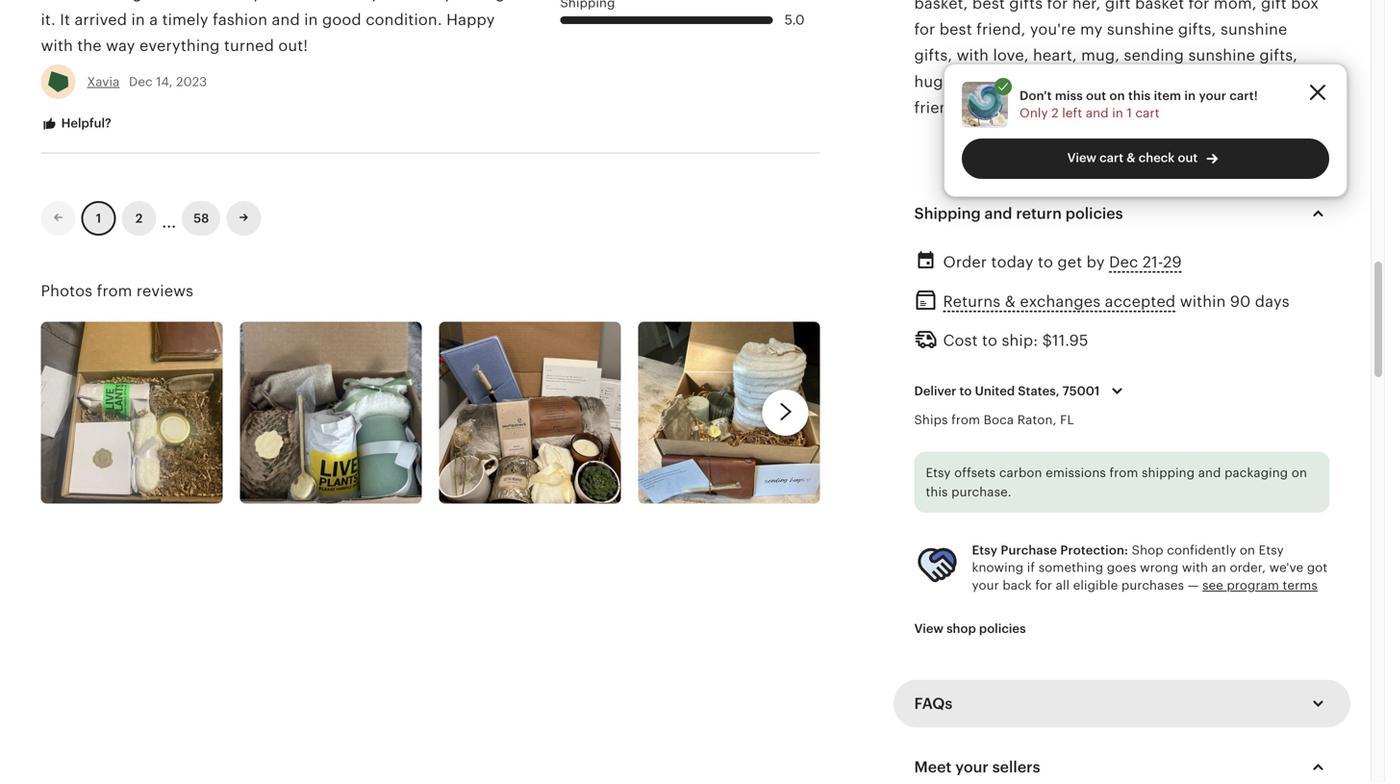 Task type: vqa. For each thing, say whether or not it's contained in the screenshot.
Categories popup button
no



Task type: describe. For each thing, give the bounding box(es) containing it.
your inside shop confidently on etsy knowing if something goes wrong with an order, we've got your back for all eligible purchases —
[[972, 578, 1000, 593]]

etsy inside shop confidently on etsy knowing if something goes wrong with an order, we've got your back for all eligible purchases —
[[1259, 543, 1284, 558]]

accepted
[[1105, 293, 1176, 310]]

on inside shop confidently on etsy knowing if something goes wrong with an order, we've got your back for all eligible purchases —
[[1240, 543, 1256, 558]]

shop
[[1132, 543, 1164, 558]]

raton,
[[1018, 413, 1057, 427]]

such a nice gift. got it for my friend and they ended up loving it. it arrived in a timely fashion and in good condition. happy with the way everything turned out!
[[41, 0, 505, 54]]

2 link
[[122, 201, 156, 236]]

meet your sellers
[[915, 759, 1041, 776]]

fl
[[1060, 413, 1075, 427]]

75001
[[1063, 384, 1100, 398]]

order today to get by dec 21-29
[[943, 254, 1182, 271]]

way
[[106, 37, 135, 54]]

deliver to united states, 75001
[[915, 384, 1100, 398]]

meet
[[915, 759, 952, 776]]

they
[[347, 0, 379, 2]]

cart inside don't miss out on this item in your cart! only 2 left and in 1 cart
[[1136, 106, 1160, 120]]

we've
[[1270, 561, 1304, 575]]

etsy offsets carbon emissions from shipping and packaging on this purchase.
[[926, 466, 1308, 499]]

photos
[[41, 283, 93, 300]]

knowing
[[972, 561, 1024, 575]]

2023
[[176, 75, 207, 89]]

on inside etsy offsets carbon emissions from shipping and packaging on this purchase.
[[1292, 466, 1308, 480]]

purchase.
[[952, 485, 1012, 499]]

to for united
[[960, 384, 972, 398]]

it
[[199, 0, 209, 2]]

purchases
[[1122, 578, 1185, 593]]

in right item
[[1185, 88, 1196, 103]]

ended
[[384, 0, 431, 2]]

see program terms
[[1203, 578, 1318, 593]]

faqs button
[[897, 681, 1348, 727]]

check
[[1139, 151, 1175, 165]]

don't miss out on this item in your cart! only 2 left and in 1 cart
[[1020, 88, 1259, 120]]

with inside 'such a nice gift. got it for my friend and they ended up loving it. it arrived in a timely fashion and in good condition. happy with the way everything turned out!'
[[41, 37, 73, 54]]

1 inside don't miss out on this item in your cart! only 2 left and in 1 cart
[[1127, 106, 1132, 120]]

eligible
[[1074, 578, 1118, 593]]

view cart & check out link
[[962, 139, 1330, 179]]

an
[[1212, 561, 1227, 575]]

left
[[1063, 106, 1083, 120]]

1 vertical spatial cart
[[1100, 151, 1124, 165]]

helpful? button
[[26, 106, 126, 142]]

0 horizontal spatial &
[[1005, 293, 1016, 310]]

returns
[[943, 293, 1001, 310]]

emissions
[[1046, 466, 1106, 480]]

nice
[[96, 0, 128, 2]]

wrong
[[1140, 561, 1179, 575]]

view for view shop policies
[[915, 622, 944, 636]]

shop
[[947, 622, 976, 636]]

in right the left
[[1113, 106, 1124, 120]]

turned
[[224, 37, 274, 54]]

ship:
[[1002, 332, 1038, 349]]

returns & exchanges accepted button
[[943, 288, 1176, 316]]

confidently
[[1167, 543, 1237, 558]]

view cart & check out
[[1068, 151, 1198, 165]]

order,
[[1230, 561, 1266, 575]]

item
[[1154, 88, 1182, 103]]

—
[[1188, 578, 1199, 593]]

exchanges
[[1020, 293, 1101, 310]]

if
[[1027, 561, 1036, 575]]

58
[[194, 211, 209, 226]]

reviews
[[137, 283, 194, 300]]

this inside etsy offsets carbon emissions from shipping and packaging on this purchase.
[[926, 485, 948, 499]]

on inside don't miss out on this item in your cart! only 2 left and in 1 cart
[[1110, 88, 1126, 103]]

out inside don't miss out on this item in your cart! only 2 left and in 1 cart
[[1086, 88, 1107, 103]]

up
[[436, 0, 455, 2]]

shipping and return policies button
[[897, 190, 1348, 237]]

your inside don't miss out on this item in your cart! only 2 left and in 1 cart
[[1199, 88, 1227, 103]]

good
[[322, 11, 362, 28]]

deliver
[[915, 384, 957, 398]]

29
[[1164, 254, 1182, 271]]

with inside shop confidently on etsy knowing if something goes wrong with an order, we've got your back for all eligible purchases —
[[1182, 561, 1209, 575]]

from inside etsy offsets carbon emissions from shipping and packaging on this purchase.
[[1110, 466, 1139, 480]]

arrived
[[75, 11, 127, 28]]

dec 21-29 button
[[1110, 248, 1182, 276]]

from for boca
[[952, 413, 981, 427]]

2 inside '2' link
[[135, 211, 143, 226]]

ships
[[915, 413, 948, 427]]

today
[[992, 254, 1034, 271]]

got
[[1308, 561, 1328, 575]]

cost to ship: $ 11.95
[[943, 332, 1089, 349]]

states,
[[1018, 384, 1060, 398]]

purchase
[[1001, 543, 1058, 558]]

don't
[[1020, 88, 1052, 103]]

5.0
[[785, 12, 805, 28]]

etsy for etsy purchase protection:
[[972, 543, 998, 558]]

loving
[[459, 0, 505, 2]]

terms
[[1283, 578, 1318, 593]]



Task type: locate. For each thing, give the bounding box(es) containing it.
2 horizontal spatial from
[[1110, 466, 1139, 480]]

to left get in the right of the page
[[1038, 254, 1054, 271]]

to for ship:
[[982, 332, 998, 349]]

etsy up knowing
[[972, 543, 998, 558]]

this
[[1129, 88, 1151, 103], [926, 485, 948, 499]]

1 vertical spatial &
[[1005, 293, 1016, 310]]

0 vertical spatial &
[[1127, 151, 1136, 165]]

0 horizontal spatial this
[[926, 485, 948, 499]]

0 horizontal spatial from
[[97, 283, 132, 300]]

0 horizontal spatial etsy
[[926, 466, 951, 480]]

etsy up we've
[[1259, 543, 1284, 558]]

a down gift.
[[149, 11, 158, 28]]

and left return
[[985, 205, 1013, 222]]

1 vertical spatial with
[[1182, 561, 1209, 575]]

shop confidently on etsy knowing if something goes wrong with an order, we've got your back for all eligible purchases —
[[972, 543, 1328, 593]]

everything
[[140, 37, 220, 54]]

see program terms link
[[1203, 578, 1318, 593]]

& right returns
[[1005, 293, 1016, 310]]

0 vertical spatial policies
[[1066, 205, 1124, 222]]

view shop policies button
[[900, 611, 1041, 646]]

0 horizontal spatial on
[[1110, 88, 1126, 103]]

policies up by
[[1066, 205, 1124, 222]]

back
[[1003, 578, 1032, 593]]

policies inside button
[[979, 622, 1026, 636]]

shipping
[[915, 205, 981, 222]]

for inside 'such a nice gift. got it for my friend and they ended up loving it. it arrived in a timely fashion and in good condition. happy with the way everything turned out!'
[[213, 0, 234, 2]]

ships from boca raton, fl
[[915, 413, 1075, 427]]

it
[[60, 11, 70, 28]]

your right meet
[[956, 759, 989, 776]]

view down the left
[[1068, 151, 1097, 165]]

this left purchase.
[[926, 485, 948, 499]]

and inside the shipping and return policies dropdown button
[[985, 205, 1013, 222]]

on up order,
[[1240, 543, 1256, 558]]

1 vertical spatial policies
[[979, 622, 1026, 636]]

shipping
[[1142, 466, 1195, 480]]

within
[[1180, 293, 1226, 310]]

1 horizontal spatial with
[[1182, 561, 1209, 575]]

with up the — on the bottom of page
[[1182, 561, 1209, 575]]

and inside don't miss out on this item in your cart! only 2 left and in 1 cart
[[1086, 106, 1109, 120]]

2 left the left
[[1052, 106, 1059, 120]]

14,
[[156, 75, 173, 89]]

order
[[943, 254, 987, 271]]

from left shipping
[[1110, 466, 1139, 480]]

in down gift.
[[131, 11, 145, 28]]

a up arrived
[[83, 0, 92, 2]]

0 horizontal spatial a
[[83, 0, 92, 2]]

return
[[1016, 205, 1062, 222]]

0 horizontal spatial cart
[[1100, 151, 1124, 165]]

xavia link
[[87, 75, 120, 89]]

get
[[1058, 254, 1083, 271]]

1 vertical spatial to
[[982, 332, 998, 349]]

1
[[1127, 106, 1132, 120], [96, 211, 101, 226]]

helpful?
[[58, 116, 111, 131]]

my
[[238, 0, 261, 2]]

1 horizontal spatial view
[[1068, 151, 1097, 165]]

meet your sellers button
[[897, 744, 1348, 782]]

out!
[[278, 37, 308, 54]]

program
[[1227, 578, 1280, 593]]

to left united
[[960, 384, 972, 398]]

0 vertical spatial for
[[213, 0, 234, 2]]

cart left check
[[1100, 151, 1124, 165]]

condition.
[[366, 11, 442, 28]]

0 vertical spatial 1
[[1127, 106, 1132, 120]]

1 horizontal spatial cart
[[1136, 106, 1160, 120]]

from right photos
[[97, 283, 132, 300]]

0 vertical spatial out
[[1086, 88, 1107, 103]]

0 horizontal spatial view
[[915, 622, 944, 636]]

miss
[[1055, 88, 1083, 103]]

90
[[1231, 293, 1251, 310]]

only
[[1020, 106, 1048, 120]]

from left boca
[[952, 413, 981, 427]]

1 vertical spatial a
[[149, 11, 158, 28]]

cart down item
[[1136, 106, 1160, 120]]

2 horizontal spatial etsy
[[1259, 543, 1284, 558]]

58 link
[[182, 201, 221, 236]]

0 horizontal spatial dec
[[129, 75, 153, 89]]

0 vertical spatial from
[[97, 283, 132, 300]]

0 vertical spatial dec
[[129, 75, 153, 89]]

out right check
[[1178, 151, 1198, 165]]

your down knowing
[[972, 578, 1000, 593]]

policies right "shop"
[[979, 622, 1026, 636]]

11.95
[[1053, 332, 1089, 349]]

this inside don't miss out on this item in your cart! only 2 left and in 1 cart
[[1129, 88, 1151, 103]]

0 vertical spatial this
[[1129, 88, 1151, 103]]

and inside etsy offsets carbon emissions from shipping and packaging on this purchase.
[[1199, 466, 1222, 480]]

view left "shop"
[[915, 622, 944, 636]]

from for reviews
[[97, 283, 132, 300]]

1 horizontal spatial out
[[1178, 151, 1198, 165]]

out inside view cart & check out link
[[1178, 151, 1198, 165]]

0 horizontal spatial to
[[960, 384, 972, 398]]

and down friend
[[272, 11, 300, 28]]

1 horizontal spatial from
[[952, 413, 981, 427]]

etsy for etsy offsets carbon emissions from shipping and packaging on this purchase.
[[926, 466, 951, 480]]

2 left … at left top
[[135, 211, 143, 226]]

21-
[[1143, 254, 1164, 271]]

in
[[131, 11, 145, 28], [304, 11, 318, 28], [1185, 88, 1196, 103], [1113, 106, 1124, 120]]

1 vertical spatial view
[[915, 622, 944, 636]]

out right 'miss'
[[1086, 88, 1107, 103]]

1 horizontal spatial on
[[1240, 543, 1256, 558]]

and right the left
[[1086, 106, 1109, 120]]

deliver to united states, 75001 button
[[900, 371, 1143, 411]]

carbon
[[1000, 466, 1043, 480]]

to right cost on the top right of page
[[982, 332, 998, 349]]

by
[[1087, 254, 1105, 271]]

view
[[1068, 151, 1097, 165], [915, 622, 944, 636]]

& left check
[[1127, 151, 1136, 165]]

1 vertical spatial this
[[926, 485, 948, 499]]

this left item
[[1129, 88, 1151, 103]]

cart!
[[1230, 88, 1259, 103]]

and
[[314, 0, 342, 2], [272, 11, 300, 28], [1086, 106, 1109, 120], [985, 205, 1013, 222], [1199, 466, 1222, 480]]

dec
[[129, 75, 153, 89], [1110, 254, 1139, 271]]

view shop policies
[[915, 622, 1026, 636]]

cost
[[943, 332, 978, 349]]

offsets
[[955, 466, 996, 480]]

something
[[1039, 561, 1104, 575]]

0 vertical spatial your
[[1199, 88, 1227, 103]]

1 horizontal spatial 2
[[1052, 106, 1059, 120]]

view for view cart & check out
[[1068, 151, 1097, 165]]

0 horizontal spatial for
[[213, 0, 234, 2]]

policies
[[1066, 205, 1124, 222], [979, 622, 1026, 636]]

1 horizontal spatial 1
[[1127, 106, 1132, 120]]

0 vertical spatial 2
[[1052, 106, 1059, 120]]

gift.
[[132, 0, 163, 2]]

in down friend
[[304, 11, 318, 28]]

1 horizontal spatial dec
[[1110, 254, 1139, 271]]

happy
[[447, 11, 495, 28]]

0 horizontal spatial 2
[[135, 211, 143, 226]]

1 horizontal spatial etsy
[[972, 543, 998, 558]]

etsy inside etsy offsets carbon emissions from shipping and packaging on this purchase.
[[926, 466, 951, 480]]

for right it
[[213, 0, 234, 2]]

xavia dec 14, 2023
[[87, 75, 207, 89]]

1 horizontal spatial &
[[1127, 151, 1136, 165]]

your
[[1199, 88, 1227, 103], [972, 578, 1000, 593], [956, 759, 989, 776]]

1 horizontal spatial this
[[1129, 88, 1151, 103]]

0 horizontal spatial out
[[1086, 88, 1107, 103]]

timely
[[162, 11, 209, 28]]

fashion
[[213, 11, 268, 28]]

0 vertical spatial cart
[[1136, 106, 1160, 120]]

0 horizontal spatial policies
[[979, 622, 1026, 636]]

1 left '2' link
[[96, 211, 101, 226]]

1 up view cart & check out
[[1127, 106, 1132, 120]]

2 vertical spatial your
[[956, 759, 989, 776]]

to inside "dropdown button"
[[960, 384, 972, 398]]

dec left 14,
[[129, 75, 153, 89]]

0 horizontal spatial 1
[[96, 211, 101, 226]]

view inside button
[[915, 622, 944, 636]]

1 link
[[81, 201, 116, 236]]

0 vertical spatial with
[[41, 37, 73, 54]]

2 vertical spatial on
[[1240, 543, 1256, 558]]

1 vertical spatial from
[[952, 413, 981, 427]]

goes
[[1107, 561, 1137, 575]]

$
[[1043, 332, 1053, 349]]

from
[[97, 283, 132, 300], [952, 413, 981, 427], [1110, 466, 1139, 480]]

1 vertical spatial dec
[[1110, 254, 1139, 271]]

days
[[1256, 293, 1290, 310]]

for left all
[[1036, 578, 1053, 593]]

1 vertical spatial 1
[[96, 211, 101, 226]]

1 vertical spatial out
[[1178, 151, 1198, 165]]

such
[[41, 0, 79, 2]]

your left 'cart!'
[[1199, 88, 1227, 103]]

0 vertical spatial view
[[1068, 151, 1097, 165]]

dec right by
[[1110, 254, 1139, 271]]

faqs
[[915, 695, 953, 713]]

out
[[1086, 88, 1107, 103], [1178, 151, 1198, 165]]

0 vertical spatial on
[[1110, 88, 1126, 103]]

2 vertical spatial to
[[960, 384, 972, 398]]

on right packaging
[[1292, 466, 1308, 480]]

2 inside don't miss out on this item in your cart! only 2 left and in 1 cart
[[1052, 106, 1059, 120]]

it.
[[41, 11, 56, 28]]

1 vertical spatial for
[[1036, 578, 1053, 593]]

with down it on the left of page
[[41, 37, 73, 54]]

2 horizontal spatial on
[[1292, 466, 1308, 480]]

and right shipping
[[1199, 466, 1222, 480]]

0 horizontal spatial with
[[41, 37, 73, 54]]

photos from reviews
[[41, 283, 194, 300]]

on
[[1110, 88, 1126, 103], [1292, 466, 1308, 480], [1240, 543, 1256, 558]]

and up good in the left top of the page
[[314, 0, 342, 2]]

on right 'miss'
[[1110, 88, 1126, 103]]

1 vertical spatial 2
[[135, 211, 143, 226]]

&
[[1127, 151, 1136, 165], [1005, 293, 1016, 310]]

to
[[1038, 254, 1054, 271], [982, 332, 998, 349], [960, 384, 972, 398]]

1 vertical spatial on
[[1292, 466, 1308, 480]]

1 vertical spatial your
[[972, 578, 1000, 593]]

1 horizontal spatial policies
[[1066, 205, 1124, 222]]

your inside dropdown button
[[956, 759, 989, 776]]

packaging
[[1225, 466, 1289, 480]]

2 vertical spatial from
[[1110, 466, 1139, 480]]

1 horizontal spatial to
[[982, 332, 998, 349]]

shipping and return policies
[[915, 205, 1124, 222]]

for inside shop confidently on etsy knowing if something goes wrong with an order, we've got your back for all eligible purchases —
[[1036, 578, 1053, 593]]

etsy purchase protection:
[[972, 543, 1129, 558]]

etsy left offsets
[[926, 466, 951, 480]]

2 horizontal spatial to
[[1038, 254, 1054, 271]]

policies inside dropdown button
[[1066, 205, 1124, 222]]

1 horizontal spatial a
[[149, 11, 158, 28]]

0 vertical spatial a
[[83, 0, 92, 2]]

…
[[162, 204, 176, 233]]

0 vertical spatial to
[[1038, 254, 1054, 271]]

united
[[975, 384, 1015, 398]]

1 horizontal spatial for
[[1036, 578, 1053, 593]]



